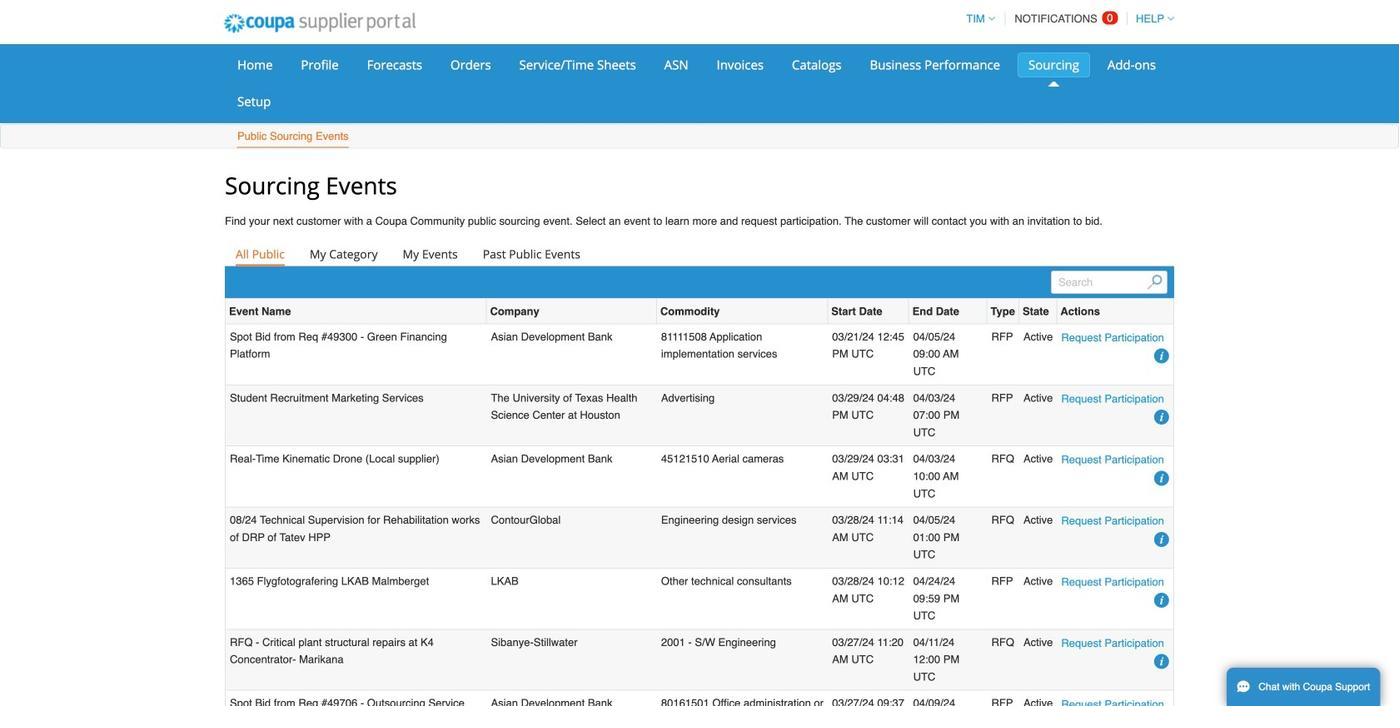Task type: vqa. For each thing, say whether or not it's contained in the screenshot.
navigation
yes



Task type: describe. For each thing, give the bounding box(es) containing it.
Search text field
[[1052, 271, 1168, 294]]

search image
[[1148, 275, 1163, 290]]



Task type: locate. For each thing, give the bounding box(es) containing it.
coupa supplier portal image
[[212, 2, 427, 44]]

tab list
[[225, 242, 1175, 266]]

navigation
[[959, 2, 1175, 35]]



